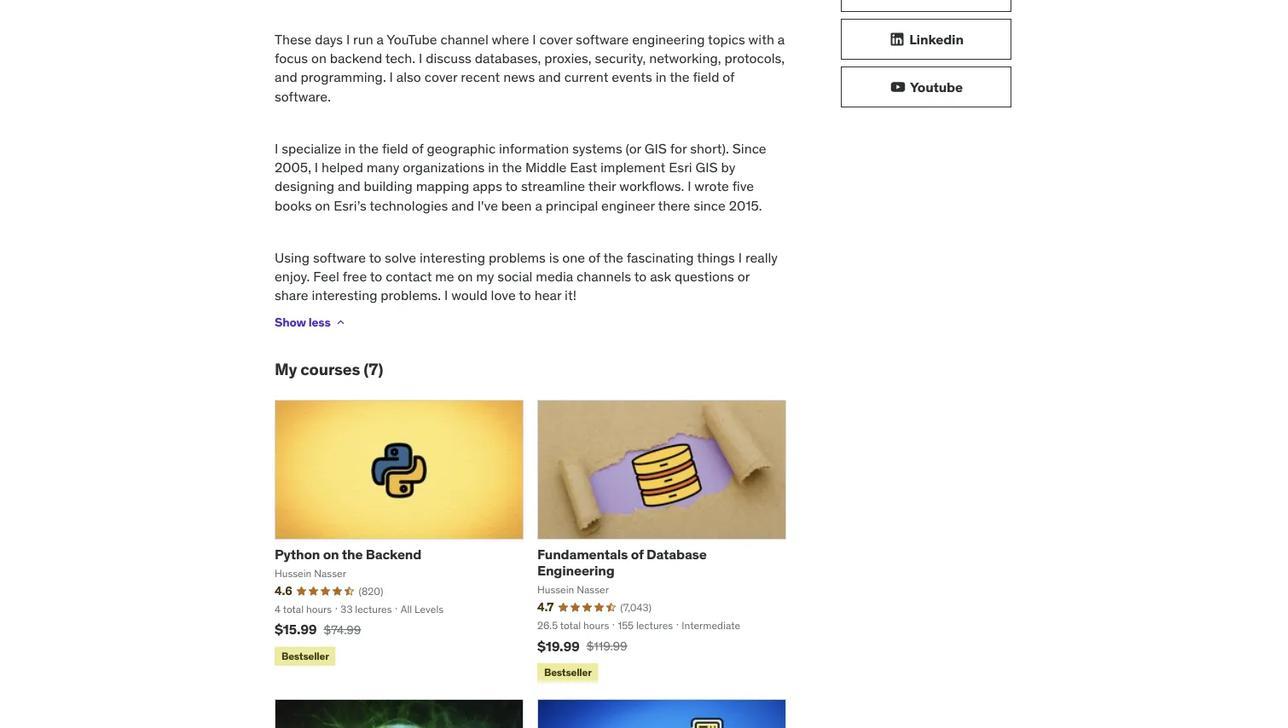 Task type: locate. For each thing, give the bounding box(es) containing it.
gis
[[645, 140, 667, 157], [696, 159, 718, 176]]

1 horizontal spatial a
[[535, 197, 543, 215]]

of up "organizations"
[[412, 140, 424, 157]]

the up (820)
[[342, 547, 363, 564]]

on inside these days i run a youtube channel where i cover software engineering topics with a focus on backend tech. i discuss databases, proxies, security, networking, protocols, and programming. i also cover recent news and current events in the field of software.
[[311, 50, 327, 67]]

nasser for backend
[[314, 568, 346, 581]]

field
[[693, 69, 720, 86], [382, 140, 409, 157]]

1 vertical spatial small image
[[890, 79, 907, 96]]

in up helped
[[345, 140, 356, 157]]

1 horizontal spatial software
[[576, 31, 629, 48]]

software
[[576, 31, 629, 48], [313, 249, 366, 266]]

on down the designing
[[315, 197, 330, 215]]

of
[[723, 69, 735, 86], [412, 140, 424, 157], [589, 249, 601, 266], [631, 547, 644, 564]]

0 horizontal spatial nasser
[[314, 568, 346, 581]]

1 vertical spatial field
[[382, 140, 409, 157]]

esri
[[669, 159, 693, 176]]

intermediate
[[682, 619, 741, 633]]

fundamentals of database engineering link
[[538, 547, 707, 580]]

i up "or"
[[739, 249, 742, 266]]

lectures for engineering
[[636, 619, 673, 633]]

in
[[656, 69, 667, 86], [345, 140, 356, 157], [488, 159, 499, 176]]

0 horizontal spatial total
[[283, 603, 304, 616]]

to inside i specialize in the field of geographic information systems (or gis for short). since 2005, i helped many organizations in the middle east implement esri gis by designing and building mapping apps to streamline their workflows. i wrote five books on esri's technologies and i've been a principal engineer there since 2015.
[[506, 178, 518, 195]]

levels
[[415, 603, 444, 616]]

show less
[[275, 315, 331, 330]]

i've
[[478, 197, 498, 215]]

to up been
[[506, 178, 518, 195]]

0 horizontal spatial hours
[[306, 603, 332, 616]]

my courses (7)
[[275, 360, 383, 380]]

(820)
[[359, 585, 383, 599]]

cover up proxies,
[[540, 31, 573, 48]]

0 vertical spatial bestseller
[[282, 650, 329, 663]]

solve
[[385, 249, 417, 266]]

and up esri's
[[338, 178, 361, 195]]

small image inside the youtube link
[[890, 79, 907, 96]]

and
[[275, 69, 298, 86], [539, 69, 561, 86], [338, 178, 361, 195], [452, 197, 474, 215]]

0 horizontal spatial cover
[[425, 69, 458, 86]]

hussein down python
[[275, 568, 312, 581]]

days
[[315, 31, 343, 48]]

ask
[[650, 268, 672, 286]]

engineer
[[602, 197, 655, 215]]

small image for linkedin
[[889, 31, 906, 48]]

and down proxies,
[[539, 69, 561, 86]]

would
[[452, 287, 488, 305]]

on up would
[[458, 268, 473, 286]]

1 vertical spatial total
[[560, 619, 581, 633]]

820 reviews element
[[359, 585, 383, 599]]

total
[[283, 603, 304, 616], [560, 619, 581, 633]]

python
[[275, 547, 320, 564]]

0 horizontal spatial software
[[313, 249, 366, 266]]

0 horizontal spatial a
[[377, 31, 384, 48]]

nasser for engineering
[[577, 584, 609, 597]]

0 vertical spatial cover
[[540, 31, 573, 48]]

1 vertical spatial lectures
[[636, 619, 673, 633]]

155
[[618, 619, 634, 633]]

engineering
[[632, 31, 705, 48]]

1 horizontal spatial gis
[[696, 159, 718, 176]]

nasser inside fundamentals of database engineering hussein nasser
[[577, 584, 609, 597]]

software up security,
[[576, 31, 629, 48]]

the up channels
[[604, 249, 624, 266]]

hours for $19.99
[[584, 619, 609, 633]]

mapping
[[416, 178, 470, 195]]

gis right (or
[[645, 140, 667, 157]]

i down me
[[445, 287, 448, 305]]

a right been
[[535, 197, 543, 215]]

i right "where"
[[533, 31, 536, 48]]

1 vertical spatial hussein
[[538, 584, 575, 597]]

0 horizontal spatial hussein
[[275, 568, 312, 581]]

1 horizontal spatial field
[[693, 69, 720, 86]]

python on the backend link
[[275, 547, 422, 564]]

interesting up me
[[420, 249, 486, 266]]

organizations
[[403, 159, 485, 176]]

1 horizontal spatial total
[[560, 619, 581, 633]]

hussein inside fundamentals of database engineering hussein nasser
[[538, 584, 575, 597]]

0 vertical spatial software
[[576, 31, 629, 48]]

my
[[476, 268, 494, 286]]

1 vertical spatial bestseller
[[544, 667, 592, 680]]

of inside fundamentals of database engineering hussein nasser
[[631, 547, 644, 564]]

wrote
[[695, 178, 729, 195]]

1 horizontal spatial hussein
[[538, 584, 575, 597]]

1 horizontal spatial hours
[[584, 619, 609, 633]]

2 horizontal spatial in
[[656, 69, 667, 86]]

a
[[377, 31, 384, 48], [778, 31, 785, 48], [535, 197, 543, 215]]

hours up $119.99 on the bottom
[[584, 619, 609, 633]]

bestseller down $15.99
[[282, 650, 329, 663]]

on inside python on the backend hussein nasser
[[323, 547, 339, 564]]

with
[[749, 31, 775, 48]]

0 vertical spatial nasser
[[314, 568, 346, 581]]

share
[[275, 287, 308, 305]]

the
[[670, 69, 690, 86], [359, 140, 379, 157], [502, 159, 522, 176], [604, 249, 624, 266], [342, 547, 363, 564]]

of left database
[[631, 547, 644, 564]]

many
[[367, 159, 400, 176]]

1 horizontal spatial bestseller
[[544, 667, 592, 680]]

bestseller down $19.99
[[544, 667, 592, 680]]

on right python
[[323, 547, 339, 564]]

show
[[275, 315, 306, 330]]

2015.
[[729, 197, 763, 215]]

small image for youtube
[[890, 79, 907, 96]]

lectures down 820 reviews element
[[355, 603, 392, 616]]

really
[[746, 249, 778, 266]]

0 horizontal spatial lectures
[[355, 603, 392, 616]]

technologies
[[370, 197, 448, 215]]

0 vertical spatial total
[[283, 603, 304, 616]]

social
[[498, 268, 533, 286]]

$15.99
[[275, 622, 317, 639]]

programming.
[[301, 69, 386, 86]]

of down the protocols,
[[723, 69, 735, 86]]

to down social
[[519, 287, 531, 305]]

total right 4
[[283, 603, 304, 616]]

1 vertical spatial nasser
[[577, 584, 609, 597]]

since
[[694, 197, 726, 215]]

4 total hours
[[275, 603, 332, 616]]

(7)
[[364, 360, 383, 380]]

been
[[502, 197, 532, 215]]

nasser down engineering
[[577, 584, 609, 597]]

information
[[499, 140, 569, 157]]

field up 'many'
[[382, 140, 409, 157]]

to right free
[[370, 268, 383, 286]]

on
[[311, 50, 327, 67], [315, 197, 330, 215], [458, 268, 473, 286], [323, 547, 339, 564]]

love
[[491, 287, 516, 305]]

hussein inside python on the backend hussein nasser
[[275, 568, 312, 581]]

1 horizontal spatial in
[[488, 159, 499, 176]]

all
[[401, 603, 412, 616]]

principal
[[546, 197, 598, 215]]

1 horizontal spatial lectures
[[636, 619, 673, 633]]

1 vertical spatial hours
[[584, 619, 609, 633]]

of inside these days i run a youtube channel where i cover software engineering topics with a focus on backend tech. i discuss databases, proxies, security, networking, protocols, and programming. i also cover recent news and current events in the field of software.
[[723, 69, 735, 86]]

0 vertical spatial lectures
[[355, 603, 392, 616]]

total for $19.99
[[560, 619, 581, 633]]

on inside using software to solve interesting problems is one of the fascinating things i really enjoy. feel free to contact me on my social media channels to ask questions or share interesting problems. i would love to hear it!
[[458, 268, 473, 286]]

small image left linkedin
[[889, 31, 906, 48]]

0 vertical spatial hussein
[[275, 568, 312, 581]]

interesting
[[420, 249, 486, 266], [312, 287, 378, 305]]

small image inside linkedin link
[[889, 31, 906, 48]]

lectures down 7043 reviews element
[[636, 619, 673, 633]]

five
[[733, 178, 754, 195]]

field down networking,
[[693, 69, 720, 86]]

linkedin link
[[841, 19, 1012, 60]]

0 horizontal spatial bestseller
[[282, 650, 329, 663]]

python on the backend hussein nasser
[[275, 547, 422, 581]]

0 horizontal spatial gis
[[645, 140, 667, 157]]

0 horizontal spatial in
[[345, 140, 356, 157]]

1 vertical spatial cover
[[425, 69, 458, 86]]

events
[[612, 69, 653, 86]]

$19.99
[[538, 638, 580, 656]]

33
[[341, 603, 353, 616]]

news
[[504, 69, 535, 86]]

a right run
[[377, 31, 384, 48]]

(or
[[626, 140, 642, 157]]

i left also
[[390, 69, 393, 86]]

in right events
[[656, 69, 667, 86]]

short).
[[691, 140, 729, 157]]

1 horizontal spatial nasser
[[577, 584, 609, 597]]

of right one at the left top of the page
[[589, 249, 601, 266]]

current
[[565, 69, 609, 86]]

cover down discuss
[[425, 69, 458, 86]]

total for $15.99
[[283, 603, 304, 616]]

hours up the $15.99 $74.99
[[306, 603, 332, 616]]

small image left youtube in the right of the page
[[890, 79, 907, 96]]

a right with
[[778, 31, 785, 48]]

on down days
[[311, 50, 327, 67]]

total right the 26.5
[[560, 619, 581, 633]]

to
[[506, 178, 518, 195], [369, 249, 382, 266], [370, 268, 383, 286], [635, 268, 647, 286], [519, 287, 531, 305]]

i down specialize
[[315, 159, 318, 176]]

0 vertical spatial hours
[[306, 603, 332, 616]]

the down networking,
[[670, 69, 690, 86]]

implement
[[601, 159, 666, 176]]

hussein for fundamentals of database engineering
[[538, 584, 575, 597]]

the inside using software to solve interesting problems is one of the fascinating things i really enjoy. feel free to contact me on my social media channels to ask questions or share interesting problems. i would love to hear it!
[[604, 249, 624, 266]]

since
[[733, 140, 767, 157]]

is
[[549, 249, 559, 266]]

gis down short). at the right top of page
[[696, 159, 718, 176]]

hussein up 4.7
[[538, 584, 575, 597]]

nasser inside python on the backend hussein nasser
[[314, 568, 346, 581]]

small image
[[889, 31, 906, 48], [890, 79, 907, 96]]

0 vertical spatial gis
[[645, 140, 667, 157]]

0 vertical spatial interesting
[[420, 249, 486, 266]]

0 vertical spatial field
[[693, 69, 720, 86]]

1 vertical spatial interesting
[[312, 287, 378, 305]]

0 vertical spatial in
[[656, 69, 667, 86]]

networking,
[[650, 50, 721, 67]]

1 vertical spatial software
[[313, 249, 366, 266]]

software up feel
[[313, 249, 366, 266]]

nasser down the python on the backend link
[[314, 568, 346, 581]]

helped
[[322, 159, 363, 176]]

0 vertical spatial small image
[[889, 31, 906, 48]]

in up the apps
[[488, 159, 499, 176]]

run
[[353, 31, 373, 48]]

bestseller for $15.99
[[282, 650, 329, 663]]

0 horizontal spatial field
[[382, 140, 409, 157]]

interesting down free
[[312, 287, 378, 305]]



Task type: vqa. For each thing, say whether or not it's contained in the screenshot.
love
yes



Task type: describe. For each thing, give the bounding box(es) containing it.
hussein for python on the backend
[[275, 568, 312, 581]]

4
[[275, 603, 281, 616]]

contact
[[386, 268, 432, 286]]

fundamentals of database engineering hussein nasser
[[538, 547, 707, 597]]

hours for $15.99
[[306, 603, 332, 616]]

using
[[275, 249, 310, 266]]

media
[[536, 268, 574, 286]]

these
[[275, 31, 312, 48]]

topics
[[708, 31, 746, 48]]

hear
[[535, 287, 562, 305]]

(7,043)
[[621, 602, 652, 615]]

where
[[492, 31, 529, 48]]

1 vertical spatial in
[[345, 140, 356, 157]]

software inside using software to solve interesting problems is one of the fascinating things i really enjoy. feel free to contact me on my social media channels to ask questions or share interesting problems. i would love to hear it!
[[313, 249, 366, 266]]

xsmall image
[[334, 316, 348, 330]]

databases,
[[475, 50, 541, 67]]

backend
[[330, 50, 382, 67]]

the up 'many'
[[359, 140, 379, 157]]

software.
[[275, 88, 331, 105]]

show less button
[[275, 306, 348, 340]]

0 horizontal spatial interesting
[[312, 287, 378, 305]]

designing
[[275, 178, 335, 195]]

2 horizontal spatial a
[[778, 31, 785, 48]]

4.7
[[538, 600, 554, 616]]

to left the solve
[[369, 249, 382, 266]]

there
[[658, 197, 691, 215]]

field inside i specialize in the field of geographic information systems (or gis for short). since 2005, i helped many organizations in the middle east implement esri gis by designing and building mapping apps to streamline their workflows. i wrote five books on esri's technologies and i've been a principal engineer there since 2015.
[[382, 140, 409, 157]]

tech.
[[385, 50, 416, 67]]

of inside i specialize in the field of geographic information systems (or gis for short). since 2005, i helped many organizations in the middle east implement esri gis by designing and building mapping apps to streamline their workflows. i wrote five books on esri's technologies and i've been a principal engineer there since 2015.
[[412, 140, 424, 157]]

esri's
[[334, 197, 367, 215]]

my
[[275, 360, 297, 380]]

$19.99 $119.99
[[538, 638, 628, 656]]

155 lectures
[[618, 619, 673, 633]]

2005,
[[275, 159, 311, 176]]

$74.99
[[324, 623, 361, 638]]

on inside i specialize in the field of geographic information systems (or gis for short). since 2005, i helped many organizations in the middle east implement esri gis by designing and building mapping apps to streamline their workflows. i wrote five books on esri's technologies and i've been a principal engineer there since 2015.
[[315, 197, 330, 215]]

the down information
[[502, 159, 522, 176]]

problems
[[489, 249, 546, 266]]

i right tech.
[[419, 50, 423, 67]]

free
[[343, 268, 367, 286]]

the inside python on the backend hussein nasser
[[342, 547, 363, 564]]

specialize
[[282, 140, 342, 157]]

channels
[[577, 268, 632, 286]]

to left ask
[[635, 268, 647, 286]]

linkedin
[[910, 31, 964, 48]]

youtube
[[910, 78, 963, 96]]

enjoy.
[[275, 268, 310, 286]]

it!
[[565, 287, 577, 305]]

7043 reviews element
[[621, 601, 652, 616]]

26.5 total hours
[[538, 619, 609, 633]]

a inside i specialize in the field of geographic information systems (or gis for short). since 2005, i helped many organizations in the middle east implement esri gis by designing and building mapping apps to streamline their workflows. i wrote five books on esri's technologies and i've been a principal engineer there since 2015.
[[535, 197, 543, 215]]

2 vertical spatial in
[[488, 159, 499, 176]]

$119.99
[[587, 639, 628, 655]]

and left the i've
[[452, 197, 474, 215]]

33 lectures
[[341, 603, 392, 616]]

youtube
[[387, 31, 437, 48]]

or
[[738, 268, 750, 286]]

less
[[309, 315, 331, 330]]

one
[[563, 249, 585, 266]]

field inside these days i run a youtube channel where i cover software engineering topics with a focus on backend tech. i discuss databases, proxies, security, networking, protocols, and programming. i also cover recent news and current events in the field of software.
[[693, 69, 720, 86]]

database
[[647, 547, 707, 564]]

east
[[570, 159, 597, 176]]

their
[[589, 178, 616, 195]]

of inside using software to solve interesting problems is one of the fascinating things i really enjoy. feel free to contact me on my social media channels to ask questions or share interesting problems. i would love to hear it!
[[589, 249, 601, 266]]

focus
[[275, 50, 308, 67]]

1 vertical spatial gis
[[696, 159, 718, 176]]

the inside these days i run a youtube channel where i cover software engineering topics with a focus on backend tech. i discuss databases, proxies, security, networking, protocols, and programming. i also cover recent news and current events in the field of software.
[[670, 69, 690, 86]]

books
[[275, 197, 312, 215]]

recent
[[461, 69, 500, 86]]

fascinating
[[627, 249, 694, 266]]

software inside these days i run a youtube channel where i cover software engineering topics with a focus on backend tech. i discuss databases, proxies, security, networking, protocols, and programming. i also cover recent news and current events in the field of software.
[[576, 31, 629, 48]]

workflows.
[[620, 178, 685, 195]]

streamline
[[521, 178, 585, 195]]

$15.99 $74.99
[[275, 622, 361, 639]]

discuss
[[426, 50, 472, 67]]

i left run
[[346, 31, 350, 48]]

me
[[435, 268, 454, 286]]

also
[[397, 69, 421, 86]]

protocols,
[[725, 50, 785, 67]]

bestseller for $19.99
[[544, 667, 592, 680]]

feel
[[313, 268, 339, 286]]

1 horizontal spatial interesting
[[420, 249, 486, 266]]

problems.
[[381, 287, 441, 305]]

in inside these days i run a youtube channel where i cover software engineering topics with a focus on backend tech. i discuss databases, proxies, security, networking, protocols, and programming. i also cover recent news and current events in the field of software.
[[656, 69, 667, 86]]

26.5
[[538, 619, 558, 633]]

geographic
[[427, 140, 496, 157]]

building
[[364, 178, 413, 195]]

i up 2005,
[[275, 140, 278, 157]]

lectures for backend
[[355, 603, 392, 616]]

engineering
[[538, 563, 615, 580]]

i specialize in the field of geographic information systems (or gis for short). since 2005, i helped many organizations in the middle east implement esri gis by designing and building mapping apps to streamline their workflows. i wrote five books on esri's technologies and i've been a principal engineer there since 2015.
[[275, 140, 767, 215]]

youtube link
[[841, 67, 1012, 108]]

security,
[[595, 50, 646, 67]]

all levels
[[401, 603, 444, 616]]

and down "focus"
[[275, 69, 298, 86]]

for
[[670, 140, 687, 157]]

fundamentals
[[538, 547, 628, 564]]

1 horizontal spatial cover
[[540, 31, 573, 48]]

i down esri
[[688, 178, 692, 195]]



